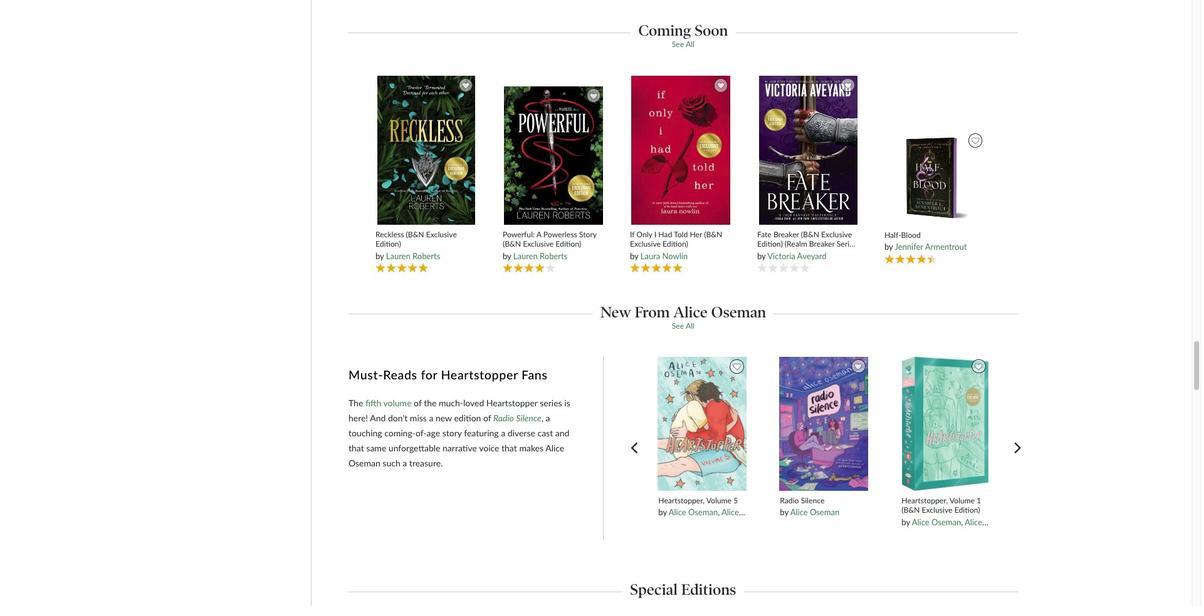 Task type: describe. For each thing, give the bounding box(es) containing it.
jennifer
[[895, 242, 923, 252]]

special editions
[[630, 581, 736, 600]]

5
[[734, 497, 738, 506]]

reckless (b&n exclusive edition) image
[[377, 75, 476, 226]]

of the much-loved heartstopper series is here! and don't miss a new edition of
[[349, 398, 570, 424]]

coming
[[638, 22, 691, 40]]

fate
[[757, 230, 772, 239]]

0 horizontal spatial breaker
[[773, 230, 799, 239]]

the fifth volume
[[349, 398, 412, 408]]

exclusive inside "powerful: a powerless story (b&n exclusive edition) by lauren roberts"
[[523, 240, 554, 249]]

must-
[[349, 368, 383, 382]]

if only i had told her (b&n exclusive edition) image
[[631, 75, 731, 226]]

unforgettable
[[389, 443, 440, 454]]

by inside the "radio silence by alice oseman"
[[780, 508, 788, 518]]

alice inside ", a touching coming-of-age story featuring a diverse cast and that same unforgettable narrative voice that makes alice oseman such a treasure."
[[545, 443, 564, 454]]

edition) inside "powerful: a powerless story (b&n exclusive edition) by lauren roberts"
[[556, 240, 581, 249]]

much-
[[439, 398, 463, 408]]

alice oseman (illustrator) link for (illustrator)
[[722, 508, 812, 518]]

1 vertical spatial of
[[483, 413, 491, 424]]

by inside heartstopper, volume 5 by alice oseman , alice oseman (illustrator)
[[658, 508, 667, 518]]

by inside if only i had told her (b&n exclusive edition) by laura nowlin
[[630, 251, 638, 261]]

0 horizontal spatial of
[[414, 398, 422, 408]]

same
[[366, 443, 386, 454]]

laura nowlin link
[[641, 251, 688, 261]]

must-reads for heartstopper fans
[[349, 368, 548, 382]]

half-blood by jennifer armentrout
[[884, 231, 967, 252]]

1 horizontal spatial breaker
[[809, 240, 835, 249]]

silence for radio silence by alice oseman
[[801, 497, 825, 506]]

oseman inside ", a touching coming-of-age story featuring a diverse cast and that same unforgettable narrative voice that makes alice oseman such a treasure."
[[349, 458, 380, 469]]

powerful:
[[503, 230, 535, 239]]

story
[[442, 428, 462, 439]]

see all link for see
[[672, 40, 695, 49]]

if
[[630, 230, 635, 239]]

is
[[564, 398, 570, 408]]

treasure.
[[409, 458, 443, 469]]

reckless (b&n exclusive edition) by lauren roberts
[[375, 230, 457, 261]]

0 vertical spatial heartstopper
[[441, 368, 518, 382]]

, inside heartstopper, volume 1 (b&n exclusive edition) by alice oseman , alice oseman (illustrator)
[[961, 518, 963, 528]]

radio silence by alice oseman
[[780, 497, 839, 518]]

and
[[555, 428, 569, 439]]

radio for radio silence
[[493, 413, 514, 424]]

for
[[421, 368, 438, 382]]

voice
[[479, 443, 499, 454]]

half-
[[884, 231, 901, 240]]

reckless
[[375, 230, 404, 239]]

coming soon see all
[[638, 22, 728, 49]]

alice oseman (illustrator) link for ,
[[965, 518, 1055, 528]]

victoria aveyard link
[[767, 251, 827, 261]]

heartstopper, volume 5 link
[[658, 497, 746, 506]]

makes
[[519, 443, 544, 454]]

all inside new from alice oseman see all
[[686, 321, 695, 331]]

featuring
[[464, 428, 499, 439]]

from
[[635, 303, 670, 321]]

powerful: a powerless story (b&n exclusive edition) link
[[503, 230, 605, 249]]

fate breaker (b&n exclusive edition) (realm breaker series #3) image
[[758, 75, 858, 226]]

by victoria aveyard
[[757, 251, 827, 261]]

heartstopper, volume 5 by alice oseman , alice oseman (illustrator)
[[658, 497, 812, 518]]

the
[[424, 398, 437, 408]]

touching
[[349, 428, 382, 439]]

silence for radio silence
[[516, 413, 541, 424]]

heartstopper, volume 5 image
[[657, 357, 747, 492]]

a inside of the much-loved heartstopper series is here! and don't miss a new edition of
[[429, 413, 433, 424]]

all inside "coming soon see all"
[[686, 40, 695, 49]]

heartstopper inside of the much-loved heartstopper series is here! and don't miss a new edition of
[[486, 398, 538, 408]]

by inside heartstopper, volume 1 (b&n exclusive edition) by alice oseman , alice oseman (illustrator)
[[902, 518, 910, 528]]

new
[[600, 303, 631, 321]]

see inside "coming soon see all"
[[672, 40, 684, 49]]

reckless (b&n exclusive edition) link
[[375, 230, 477, 249]]

told
[[674, 230, 688, 239]]

age
[[427, 428, 440, 439]]

aveyard
[[797, 251, 827, 261]]

exclusive inside heartstopper, volume 1 (b&n exclusive edition) by alice oseman , alice oseman (illustrator)
[[922, 506, 953, 516]]

(b&n inside 'fate breaker (b&n exclusive edition) (realm breaker series #3)'
[[801, 230, 819, 239]]

2 vertical spatial a
[[403, 458, 407, 469]]

exclusive inside if only i had told her (b&n exclusive edition) by laura nowlin
[[630, 240, 661, 249]]

lauren inside reckless (b&n exclusive edition) by lauren roberts
[[386, 251, 410, 261]]

1 vertical spatial a
[[501, 428, 505, 439]]

(realm
[[785, 240, 807, 249]]

a
[[536, 230, 541, 239]]

2 that from the left
[[502, 443, 517, 454]]

edition) inside 'fate breaker (b&n exclusive edition) (realm breaker series #3)'
[[757, 240, 783, 249]]

heartstopper, volume 1 (b&n exclusive edition) by alice oseman , alice oseman (illustrator)
[[902, 497, 1055, 528]]

new from alice oseman see all
[[600, 303, 766, 331]]

her
[[690, 230, 702, 239]]

here!
[[349, 413, 368, 424]]



Task type: vqa. For each thing, say whether or not it's contained in the screenshot.


Task type: locate. For each thing, give the bounding box(es) containing it.
1 volume from the left
[[706, 497, 732, 506]]

2 all from the top
[[686, 321, 695, 331]]

all
[[686, 40, 695, 49], [686, 321, 695, 331]]

edition) down reckless at the top of the page
[[375, 240, 401, 249]]

a left diverse
[[501, 428, 505, 439]]

lauren inside "powerful: a powerless story (b&n exclusive edition) by lauren roberts"
[[513, 251, 538, 261]]

alice oseman link for oseman
[[790, 508, 839, 518]]

volume inside heartstopper, volume 1 (b&n exclusive edition) by alice oseman , alice oseman (illustrator)
[[950, 497, 975, 506]]

(b&n inside heartstopper, volume 1 (b&n exclusive edition) by alice oseman , alice oseman (illustrator)
[[902, 506, 920, 516]]

2 horizontal spatial alice oseman link
[[912, 518, 961, 528]]

0 horizontal spatial (illustrator)
[[773, 508, 812, 518]]

if only i had told her (b&n exclusive edition) by laura nowlin
[[630, 230, 722, 261]]

by inside "powerful: a powerless story (b&n exclusive edition) by lauren roberts"
[[503, 251, 511, 261]]

, a
[[541, 413, 550, 424]]

miss
[[410, 413, 427, 424]]

1 vertical spatial see
[[672, 321, 684, 331]]

roberts inside reckless (b&n exclusive edition) by lauren roberts
[[413, 251, 440, 261]]

heartstopper up loved
[[441, 368, 518, 382]]

by inside reckless (b&n exclusive edition) by lauren roberts
[[375, 251, 384, 261]]

see all link
[[672, 40, 695, 49], [672, 321, 695, 331]]

1 horizontal spatial radio silence link
[[780, 497, 867, 506]]

volume for oseman
[[706, 497, 732, 506]]

(illustrator)
[[773, 508, 812, 518], [1016, 518, 1055, 528]]

1 vertical spatial radio silence link
[[780, 497, 867, 506]]

0 horizontal spatial a
[[403, 458, 407, 469]]

fans
[[522, 368, 548, 382]]

1 horizontal spatial lauren roberts link
[[513, 251, 568, 261]]

silence
[[516, 413, 541, 424], [801, 497, 825, 506]]

, a touching coming-of-age story featuring a diverse cast and that same unforgettable narrative voice that makes alice oseman such a treasure.
[[349, 413, 569, 469]]

breaker
[[773, 230, 799, 239], [809, 240, 835, 249]]

jennifer armentrout link
[[895, 242, 967, 252]]

1 all from the top
[[686, 40, 695, 49]]

heartstopper, inside heartstopper, volume 1 (b&n exclusive edition) by alice oseman , alice oseman (illustrator)
[[902, 497, 948, 506]]

exclusive
[[426, 230, 457, 239], [821, 230, 852, 239], [523, 240, 554, 249], [630, 240, 661, 249], [922, 506, 953, 516]]

lauren roberts link for lauren
[[386, 251, 440, 261]]

half blood image
[[885, 130, 986, 226]]

cast
[[538, 428, 553, 439]]

0 horizontal spatial that
[[349, 443, 364, 454]]

0 vertical spatial of
[[414, 398, 422, 408]]

, down heartstopper, volume 1 (b&n exclusive edition) link in the bottom right of the page
[[961, 518, 963, 528]]

the
[[349, 398, 363, 408]]

laura
[[641, 251, 660, 261]]

radio right 5
[[780, 497, 799, 506]]

0 vertical spatial all
[[686, 40, 695, 49]]

2 roberts from the left
[[540, 251, 568, 261]]

0 vertical spatial a
[[429, 413, 433, 424]]

by
[[884, 242, 893, 252], [375, 251, 384, 261], [503, 251, 511, 261], [630, 251, 638, 261], [757, 251, 766, 261], [658, 508, 667, 518], [780, 508, 788, 518], [902, 518, 910, 528]]

0 horizontal spatial alice oseman (illustrator) link
[[722, 508, 812, 518]]

1 horizontal spatial alice oseman (illustrator) link
[[965, 518, 1055, 528]]

volume
[[383, 398, 412, 408]]

radio
[[493, 413, 514, 424], [780, 497, 799, 506]]

lauren down powerful:
[[513, 251, 538, 261]]

volume inside heartstopper, volume 5 by alice oseman , alice oseman (illustrator)
[[706, 497, 732, 506]]

1 horizontal spatial silence
[[801, 497, 825, 506]]

breaker up (realm
[[773, 230, 799, 239]]

lauren
[[386, 251, 410, 261], [513, 251, 538, 261]]

fate breaker (b&n exclusive edition) (realm breaker series #3)
[[757, 230, 857, 259]]

0 horizontal spatial radio
[[493, 413, 514, 424]]

heartstopper, left 1
[[902, 497, 948, 506]]

(b&n inside if only i had told her (b&n exclusive edition) by laura nowlin
[[704, 230, 722, 239]]

0 vertical spatial silence
[[516, 413, 541, 424]]

oseman inside new from alice oseman see all
[[711, 303, 766, 321]]

(illustrator) inside heartstopper, volume 1 (b&n exclusive edition) by alice oseman , alice oseman (illustrator)
[[1016, 518, 1055, 528]]

new
[[436, 413, 452, 424]]

radio for radio silence by alice oseman
[[780, 497, 799, 506]]

0 horizontal spatial heartstopper,
[[658, 497, 705, 506]]

a
[[429, 413, 433, 424], [501, 428, 505, 439], [403, 458, 407, 469]]

if only i had told her (b&n exclusive edition) link
[[630, 230, 732, 249]]

powerful: a powerless story (b&n exclusive edition) image
[[504, 86, 604, 226]]

had
[[658, 230, 672, 239]]

heartstopper,
[[658, 497, 705, 506], [902, 497, 948, 506]]

(illustrator) inside heartstopper, volume 5 by alice oseman , alice oseman (illustrator)
[[773, 508, 812, 518]]

victoria
[[767, 251, 795, 261]]

1 vertical spatial see all link
[[672, 321, 695, 331]]

1 horizontal spatial a
[[429, 413, 433, 424]]

1 vertical spatial heartstopper
[[486, 398, 538, 408]]

a right "such"
[[403, 458, 407, 469]]

fifth volume link
[[365, 398, 412, 408]]

1 horizontal spatial of
[[483, 413, 491, 424]]

silence inside the "radio silence by alice oseman"
[[801, 497, 825, 506]]

exclusive inside 'fate breaker (b&n exclusive edition) (realm breaker series #3)'
[[821, 230, 852, 239]]

roberts down reckless (b&n exclusive edition) link
[[413, 251, 440, 261]]

by inside half-blood by jennifer armentrout
[[884, 242, 893, 252]]

2 lauren from the left
[[513, 251, 538, 261]]

alice oseman link
[[669, 508, 718, 518], [790, 508, 839, 518], [912, 518, 961, 528]]

0 horizontal spatial lauren
[[386, 251, 410, 261]]

heartstopper, left 5
[[658, 497, 705, 506]]

1 horizontal spatial lauren
[[513, 251, 538, 261]]

, down 'heartstopper, volume 5' link
[[718, 508, 720, 518]]

edition) down powerless
[[556, 240, 581, 249]]

soon
[[695, 22, 728, 40]]

1 horizontal spatial radio
[[780, 497, 799, 506]]

0 vertical spatial radio
[[493, 413, 514, 424]]

fifth
[[365, 398, 381, 408]]

1 horizontal spatial alice oseman link
[[790, 508, 839, 518]]

1 vertical spatial all
[[686, 321, 695, 331]]

such
[[383, 458, 400, 469]]

2 see from the top
[[672, 321, 684, 331]]

1 vertical spatial silence
[[801, 497, 825, 506]]

0 horizontal spatial alice oseman link
[[669, 508, 718, 518]]

heartstopper, for alice
[[658, 497, 705, 506]]

1 see all link from the top
[[672, 40, 695, 49]]

lauren roberts link down reckless (b&n exclusive edition) link
[[386, 251, 440, 261]]

1 horizontal spatial volume
[[950, 497, 975, 506]]

armentrout
[[925, 242, 967, 252]]

radio silence
[[493, 413, 541, 424]]

a left the new
[[429, 413, 433, 424]]

2 horizontal spatial a
[[501, 428, 505, 439]]

edition) down fate
[[757, 240, 783, 249]]

loved
[[463, 398, 484, 408]]

narrative
[[443, 443, 477, 454]]

nowlin
[[662, 251, 688, 261]]

special
[[630, 581, 678, 600]]

alice oseman link for exclusive
[[912, 518, 961, 528]]

1 lauren roberts link from the left
[[386, 251, 440, 261]]

that down touching
[[349, 443, 364, 454]]

heartstopper, volume 1 (b&n exclusive edition) image
[[902, 357, 989, 492]]

alice oseman (illustrator) link
[[722, 508, 812, 518], [965, 518, 1055, 528]]

and don't
[[370, 413, 408, 424]]

0 horizontal spatial ,
[[718, 508, 720, 518]]

alice
[[673, 303, 708, 321], [545, 443, 564, 454], [669, 508, 686, 518], [722, 508, 739, 518], [790, 508, 808, 518], [912, 518, 929, 528], [965, 518, 982, 528]]

oseman
[[711, 303, 766, 321], [349, 458, 380, 469], [688, 508, 718, 518], [741, 508, 771, 518], [810, 508, 839, 518], [932, 518, 961, 528], [984, 518, 1014, 528]]

volume left 1
[[950, 497, 975, 506]]

alice oseman link for alice
[[669, 508, 718, 518]]

1 horizontal spatial heartstopper,
[[902, 497, 948, 506]]

fate breaker (b&n exclusive edition) (realm breaker series #3) link
[[757, 230, 859, 259]]

0 vertical spatial see
[[672, 40, 684, 49]]

lauren roberts link down powerful: a powerless story (b&n exclusive edition) link
[[513, 251, 568, 261]]

0 horizontal spatial roberts
[[413, 251, 440, 261]]

2 lauren roberts link from the left
[[513, 251, 568, 261]]

edition) inside heartstopper, volume 1 (b&n exclusive edition) by alice oseman , alice oseman (illustrator)
[[955, 506, 980, 516]]

story
[[579, 230, 597, 239]]

coming-
[[384, 428, 416, 439]]

heartstopper up 'radio silence'
[[486, 398, 538, 408]]

0 vertical spatial see all link
[[672, 40, 695, 49]]

of-
[[416, 428, 427, 439]]

alice inside new from alice oseman see all
[[673, 303, 708, 321]]

alice oseman (illustrator) link down 5
[[722, 508, 812, 518]]

lauren roberts link
[[386, 251, 440, 261], [513, 251, 568, 261]]

roberts inside "powerful: a powerless story (b&n exclusive edition) by lauren roberts"
[[540, 251, 568, 261]]

2 see all link from the top
[[672, 321, 695, 331]]

volume left 5
[[706, 497, 732, 506]]

1 heartstopper, from the left
[[658, 497, 705, 506]]

volume for edition)
[[950, 497, 975, 506]]

heartstopper, for exclusive
[[902, 497, 948, 506]]

oseman inside the "radio silence by alice oseman"
[[810, 508, 839, 518]]

powerless
[[543, 230, 577, 239]]

(b&n inside "powerful: a powerless story (b&n exclusive edition) by lauren roberts"
[[503, 240, 521, 249]]

half-blood link
[[884, 231, 986, 240]]

1 horizontal spatial ,
[[961, 518, 963, 528]]

2 volume from the left
[[950, 497, 975, 506]]

1 horizontal spatial roberts
[[540, 251, 568, 261]]

(b&n
[[406, 230, 424, 239], [704, 230, 722, 239], [801, 230, 819, 239], [503, 240, 521, 249], [902, 506, 920, 516]]

blood
[[901, 231, 921, 240]]

edition) down 1
[[955, 506, 980, 516]]

diverse
[[508, 428, 535, 439]]

editions
[[681, 581, 736, 600]]

alice inside the "radio silence by alice oseman"
[[790, 508, 808, 518]]

0 horizontal spatial radio silence link
[[493, 413, 541, 424]]

1 vertical spatial radio
[[780, 497, 799, 506]]

0 vertical spatial radio silence link
[[493, 413, 541, 424]]

heartstopper, volume 1 (b&n exclusive edition) link
[[902, 497, 989, 516]]

i
[[654, 230, 656, 239]]

radio inside the "radio silence by alice oseman"
[[780, 497, 799, 506]]

1 that from the left
[[349, 443, 364, 454]]

roberts down powerful: a powerless story (b&n exclusive edition) link
[[540, 251, 568, 261]]

lauren roberts link for exclusive
[[513, 251, 568, 261]]

1 roberts from the left
[[413, 251, 440, 261]]

#3)
[[757, 249, 768, 259]]

, inside heartstopper, volume 5 by alice oseman , alice oseman (illustrator)
[[718, 508, 720, 518]]

reads
[[383, 368, 417, 382]]

1 horizontal spatial that
[[502, 443, 517, 454]]

alice oseman (illustrator) link down 1
[[965, 518, 1055, 528]]

edition
[[454, 413, 481, 424]]

0 horizontal spatial silence
[[516, 413, 541, 424]]

radio silence image
[[779, 357, 869, 492]]

heartstopper, inside heartstopper, volume 5 by alice oseman , alice oseman (illustrator)
[[658, 497, 705, 506]]

0 horizontal spatial volume
[[706, 497, 732, 506]]

radio up diverse
[[493, 413, 514, 424]]

that
[[349, 443, 364, 454], [502, 443, 517, 454]]

edition) inside reckless (b&n exclusive edition) by lauren roberts
[[375, 240, 401, 249]]

radio silence link
[[493, 413, 541, 424], [780, 497, 867, 506]]

series
[[540, 398, 562, 408]]

1
[[977, 497, 981, 506]]

that down diverse
[[502, 443, 517, 454]]

breaker up aveyard
[[809, 240, 835, 249]]

see all link for alice
[[672, 321, 695, 331]]

0 horizontal spatial lauren roberts link
[[386, 251, 440, 261]]

of left the in the bottom of the page
[[414, 398, 422, 408]]

series
[[837, 240, 857, 249]]

see inside new from alice oseman see all
[[672, 321, 684, 331]]

edition) down told
[[663, 240, 688, 249]]

1 see from the top
[[672, 40, 684, 49]]

1 lauren from the left
[[386, 251, 410, 261]]

lauren down reckless at the top of the page
[[386, 251, 410, 261]]

1 horizontal spatial (illustrator)
[[1016, 518, 1055, 528]]

of up featuring
[[483, 413, 491, 424]]

edition)
[[375, 240, 401, 249], [556, 240, 581, 249], [663, 240, 688, 249], [757, 240, 783, 249], [955, 506, 980, 516]]

powerful: a powerless story (b&n exclusive edition) by lauren roberts
[[503, 230, 597, 261]]

exclusive inside reckless (b&n exclusive edition) by lauren roberts
[[426, 230, 457, 239]]

edition) inside if only i had told her (b&n exclusive edition) by laura nowlin
[[663, 240, 688, 249]]

2 heartstopper, from the left
[[902, 497, 948, 506]]

(b&n inside reckless (b&n exclusive edition) by lauren roberts
[[406, 230, 424, 239]]

only
[[636, 230, 652, 239]]



